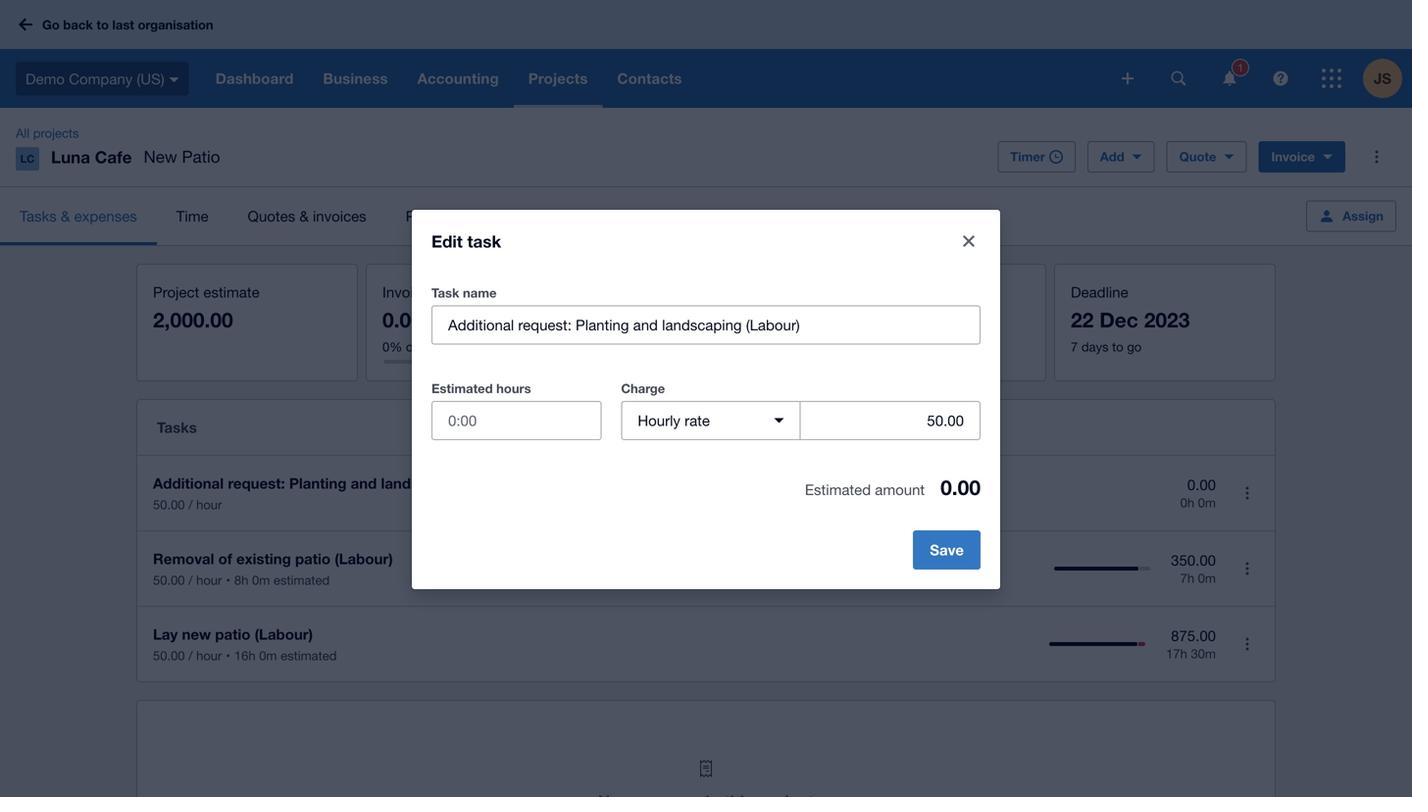 Task type: describe. For each thing, give the bounding box(es) containing it.
assign
[[1343, 208, 1384, 224]]

dec
[[1100, 308, 1139, 332]]

luna
[[51, 147, 90, 167]]

profitability
[[406, 207, 479, 225]]

go back to last organisation link
[[12, 7, 225, 42]]

of inside invoiced 0.00 0% of project estimate
[[406, 339, 417, 355]]

days
[[1082, 339, 1109, 355]]

875.00 17h 30m
[[1167, 628, 1216, 661]]

(labour) inside lay new patio (labour) 50.00 / hour • 16h 0m estimated
[[255, 626, 313, 644]]

demo company (us) button
[[0, 49, 201, 108]]

new patio
[[144, 147, 220, 166]]

assign button
[[1307, 201, 1397, 232]]

profitability link
[[386, 187, 499, 245]]

of inside removal of existing patio (labour) 50.00 / hour • 8h 0m estimated
[[218, 550, 232, 568]]

edit
[[432, 232, 463, 251]]

0m inside 0.00 0h 0m
[[1198, 495, 1216, 510]]

tasks & expenses link
[[0, 187, 157, 245]]

patio
[[182, 147, 220, 166]]

save button
[[914, 531, 981, 570]]

additional
[[153, 475, 224, 492]]

estimated inside lay new patio (labour) 50.00 / hour • 16h 0m estimated
[[281, 648, 337, 664]]

go
[[42, 17, 60, 32]]

project
[[153, 284, 199, 301]]

0h
[[1181, 495, 1195, 510]]

16h
[[234, 648, 256, 664]]

0.00 for 0.00 0h 0m
[[1188, 476, 1216, 494]]

quotes
[[248, 207, 295, 225]]

2023
[[1145, 308, 1190, 332]]

edit task
[[432, 232, 501, 251]]

quotes & invoices
[[248, 207, 367, 225]]

hour inside the additional request: planting and landscaping (labour) 50.00 / hour
[[196, 497, 222, 513]]

estimated for estimated amount
[[805, 481, 871, 498]]

8h
[[234, 573, 249, 588]]

charge
[[621, 381, 665, 396]]

js banner
[[0, 0, 1413, 108]]

estimate inside '1,225.00 61.25% of project estimate'
[[718, 339, 767, 355]]

Estimated hours field
[[433, 402, 601, 439]]

61.25%
[[612, 339, 657, 355]]

• inside removal of existing patio (labour) 50.00 / hour • 8h 0m estimated
[[226, 573, 230, 588]]

50.00 inside lay new patio (labour) 50.00 / hour • 16h 0m estimated
[[153, 648, 185, 664]]

estimated inside removal of existing patio (labour) 50.00 / hour • 8h 0m estimated
[[274, 573, 330, 588]]

svg image left 1 popup button
[[1172, 71, 1187, 86]]

project inside '1,225.00 61.25% of project estimate'
[[675, 339, 714, 355]]

svg image inside go back to last organisation link
[[19, 18, 32, 31]]

0.00 field
[[801, 402, 980, 439]]

task
[[432, 285, 460, 301]]

last
[[112, 17, 134, 32]]

new
[[182, 626, 211, 644]]

1
[[1238, 61, 1244, 74]]

all projects link
[[8, 124, 87, 143]]

add button
[[1088, 141, 1155, 173]]

all
[[16, 126, 30, 141]]

2,000.00
[[153, 308, 233, 332]]

hourly rate button
[[621, 401, 801, 440]]

0.00 for 0.00
[[941, 475, 981, 500]]

amount
[[875, 481, 925, 498]]

back
[[63, 17, 93, 32]]

lay new patio (labour) 50.00 / hour • 16h 0m estimated
[[153, 626, 337, 664]]

invoice button
[[1259, 141, 1346, 173]]

task name
[[432, 285, 497, 301]]

0m inside lay new patio (labour) 50.00 / hour • 16h 0m estimated
[[259, 648, 277, 664]]

50.00 inside the additional request: planting and landscaping (labour) 50.00 / hour
[[153, 497, 185, 513]]

estimate inside invoiced 0.00 0% of project estimate
[[464, 339, 512, 355]]

timer button
[[998, 141, 1076, 173]]

/ inside removal of existing patio (labour) 50.00 / hour • 8h 0m estimated
[[188, 573, 193, 588]]

invoiced 0.00 0% of project estimate
[[383, 284, 512, 355]]

lc
[[20, 153, 35, 165]]

estimated hours
[[432, 381, 531, 396]]

tasks for tasks
[[157, 419, 197, 437]]

22
[[1071, 308, 1094, 332]]

(labour) inside the additional request: planting and landscaping (labour) 50.00 / hour
[[470, 475, 529, 492]]

estimated amount
[[805, 481, 925, 498]]

quote button
[[1167, 141, 1247, 173]]

(us)
[[137, 70, 165, 87]]

go
[[1127, 339, 1142, 355]]

timer
[[1011, 149, 1046, 164]]

project estimate 2,000.00
[[153, 284, 260, 332]]

save
[[930, 542, 964, 559]]

350.00
[[1171, 552, 1216, 569]]

30m
[[1191, 646, 1216, 661]]

0m inside 350.00 7h 0m
[[1198, 571, 1216, 586]]

projects
[[33, 126, 79, 141]]

& for tasks
[[61, 207, 70, 225]]



Task type: locate. For each thing, give the bounding box(es) containing it.
0.00 0h 0m
[[1181, 476, 1216, 510]]

(labour) down estimated hours field in the left bottom of the page
[[470, 475, 529, 492]]

1 horizontal spatial &
[[300, 207, 309, 225]]

removal
[[153, 550, 214, 568]]

estimated
[[432, 381, 493, 396], [805, 481, 871, 498]]

tasks
[[20, 207, 57, 225], [157, 419, 197, 437]]

50.00 inside removal of existing patio (labour) 50.00 / hour • 8h 0m estimated
[[153, 573, 185, 588]]

• inside lay new patio (labour) 50.00 / hour • 16h 0m estimated
[[226, 648, 230, 664]]

2 vertical spatial hour
[[196, 648, 222, 664]]

1,225.00
[[612, 308, 689, 332]]

svg image left go
[[19, 18, 32, 31]]

estimate up 2,000.00
[[203, 284, 260, 301]]

0 horizontal spatial &
[[61, 207, 70, 225]]

svg image right 1
[[1274, 71, 1289, 86]]

1 horizontal spatial (labour)
[[335, 550, 393, 568]]

hour left 8h at the bottom of page
[[196, 573, 222, 588]]

0m right 8h at the bottom of page
[[252, 573, 270, 588]]

& for quotes
[[300, 207, 309, 225]]

17h
[[1167, 646, 1188, 661]]

50.00
[[153, 497, 185, 513], [153, 573, 185, 588], [153, 648, 185, 664]]

0%
[[383, 339, 402, 355]]

/ inside lay new patio (labour) 50.00 / hour • 16h 0m estimated
[[188, 648, 193, 664]]

hour down new
[[196, 648, 222, 664]]

1 hour from the top
[[196, 497, 222, 513]]

hour inside removal of existing patio (labour) 50.00 / hour • 8h 0m estimated
[[196, 573, 222, 588]]

0 vertical spatial 50.00
[[153, 497, 185, 513]]

0 horizontal spatial patio
[[215, 626, 251, 644]]

1 vertical spatial estimated
[[805, 481, 871, 498]]

0 horizontal spatial of
[[218, 550, 232, 568]]

0 horizontal spatial project
[[421, 339, 460, 355]]

0.00 up the 0h
[[1188, 476, 1216, 494]]

hour down additional
[[196, 497, 222, 513]]

0 vertical spatial •
[[226, 573, 230, 588]]

to left 'last'
[[96, 17, 109, 32]]

• left the 16h
[[226, 648, 230, 664]]

1 vertical spatial tasks
[[157, 419, 197, 437]]

close image
[[963, 235, 975, 247]]

time
[[176, 207, 209, 225]]

js
[[1374, 70, 1392, 87]]

of
[[406, 339, 417, 355], [660, 339, 671, 355], [218, 550, 232, 568]]

1 horizontal spatial project
[[675, 339, 714, 355]]

lay
[[153, 626, 178, 644]]

patio inside lay new patio (labour) 50.00 / hour • 16h 0m estimated
[[215, 626, 251, 644]]

hour
[[196, 497, 222, 513], [196, 573, 222, 588], [196, 648, 222, 664]]

time link
[[157, 187, 228, 245]]

0 vertical spatial hour
[[196, 497, 222, 513]]

0 horizontal spatial 0.00
[[383, 308, 423, 332]]

demo
[[26, 70, 65, 87]]

0 vertical spatial (labour)
[[470, 475, 529, 492]]

1 vertical spatial to
[[1113, 339, 1124, 355]]

rate
[[685, 412, 710, 429]]

task
[[467, 232, 501, 251]]

hourly
[[638, 412, 681, 429]]

0.00 inside 0.00 0h 0m
[[1188, 476, 1216, 494]]

2 50.00 from the top
[[153, 573, 185, 588]]

to inside js banner
[[96, 17, 109, 32]]

0 horizontal spatial estimated
[[432, 381, 493, 396]]

0 vertical spatial tasks
[[20, 207, 57, 225]]

invoice
[[1272, 149, 1316, 164]]

2 • from the top
[[226, 648, 230, 664]]

removal of existing patio (labour) 50.00 / hour • 8h 0m estimated
[[153, 550, 393, 588]]

charge group
[[621, 401, 981, 440]]

1 50.00 from the top
[[153, 497, 185, 513]]

to inside deadline 22 dec 2023 7 days to go
[[1113, 339, 1124, 355]]

invoices
[[313, 207, 367, 225]]

875.00
[[1171, 628, 1216, 645]]

(labour) inside removal of existing patio (labour) 50.00 / hour • 8h 0m estimated
[[335, 550, 393, 568]]

1 horizontal spatial to
[[1113, 339, 1124, 355]]

tasks down lc
[[20, 207, 57, 225]]

hour inside lay new patio (labour) 50.00 / hour • 16h 0m estimated
[[196, 648, 222, 664]]

2 project from the left
[[675, 339, 714, 355]]

estimated left hours
[[432, 381, 493, 396]]

0m right the 16h
[[259, 648, 277, 664]]

deadline
[[1071, 284, 1129, 301]]

svg image
[[169, 77, 179, 82]]

/ inside the additional request: planting and landscaping (labour) 50.00 / hour
[[188, 497, 193, 513]]

project
[[421, 339, 460, 355], [675, 339, 714, 355]]

2 vertical spatial /
[[188, 648, 193, 664]]

0.00
[[383, 308, 423, 332], [941, 475, 981, 500], [1188, 476, 1216, 494]]

2 vertical spatial 50.00
[[153, 648, 185, 664]]

1 vertical spatial 50.00
[[153, 573, 185, 588]]

company
[[69, 70, 133, 87]]

tasks inside tasks & expenses link
[[20, 207, 57, 225]]

2 horizontal spatial (labour)
[[470, 475, 529, 492]]

2 horizontal spatial of
[[660, 339, 671, 355]]

7h
[[1181, 571, 1195, 586]]

& left the 'expenses'
[[61, 207, 70, 225]]

0 vertical spatial estimated
[[274, 573, 330, 588]]

patio up the 16h
[[215, 626, 251, 644]]

(labour) down the additional request: planting and landscaping (labour) 50.00 / hour
[[335, 550, 393, 568]]

js button
[[1364, 49, 1413, 108]]

estimate inside the project estimate 2,000.00
[[203, 284, 260, 301]]

(labour) up the 16h
[[255, 626, 313, 644]]

Name or choose task field
[[433, 307, 980, 344]]

estimate up estimated hours
[[464, 339, 512, 355]]

hourly rate
[[638, 412, 710, 429]]

0.00 inside edit task dialog
[[941, 475, 981, 500]]

0m right 7h
[[1198, 571, 1216, 586]]

deadline 22 dec 2023 7 days to go
[[1071, 284, 1190, 355]]

request:
[[228, 475, 285, 492]]

to left go
[[1113, 339, 1124, 355]]

to
[[96, 17, 109, 32], [1113, 339, 1124, 355]]

0 vertical spatial estimated
[[432, 381, 493, 396]]

expenses
[[74, 207, 137, 225]]

1 vertical spatial patio
[[215, 626, 251, 644]]

estimated for estimated hours
[[432, 381, 493, 396]]

project down 1,225.00
[[675, 339, 714, 355]]

project inside invoiced 0.00 0% of project estimate
[[421, 339, 460, 355]]

svg image
[[19, 18, 32, 31], [1322, 69, 1342, 88], [1172, 71, 1187, 86], [1224, 71, 1237, 86], [1274, 71, 1289, 86], [1122, 73, 1134, 84]]

1 horizontal spatial estimated
[[805, 481, 871, 498]]

luna cafe
[[51, 147, 132, 167]]

350.00 7h 0m
[[1171, 552, 1216, 586]]

3 / from the top
[[188, 648, 193, 664]]

go back to last organisation
[[42, 17, 213, 32]]

2 & from the left
[[300, 207, 309, 225]]

50.00 down lay
[[153, 648, 185, 664]]

estimated right the 16h
[[281, 648, 337, 664]]

/ down new
[[188, 648, 193, 664]]

&
[[61, 207, 70, 225], [300, 207, 309, 225]]

2 / from the top
[[188, 573, 193, 588]]

& right quotes on the top of the page
[[300, 207, 309, 225]]

0 horizontal spatial tasks
[[20, 207, 57, 225]]

1 • from the top
[[226, 573, 230, 588]]

2 hour from the top
[[196, 573, 222, 588]]

of inside '1,225.00 61.25% of project estimate'
[[660, 339, 671, 355]]

landscaping
[[381, 475, 466, 492]]

1 vertical spatial (labour)
[[335, 550, 393, 568]]

1 horizontal spatial estimate
[[464, 339, 512, 355]]

/ down removal
[[188, 573, 193, 588]]

organisation
[[138, 17, 213, 32]]

edit task dialog
[[412, 210, 1001, 590]]

/ down additional
[[188, 497, 193, 513]]

estimate up hourly rate 'popup button'
[[718, 339, 767, 355]]

svg image left 1
[[1224, 71, 1237, 86]]

1 / from the top
[[188, 497, 193, 513]]

3 hour from the top
[[196, 648, 222, 664]]

3 50.00 from the top
[[153, 648, 185, 664]]

0m inside removal of existing patio (labour) 50.00 / hour • 8h 0m estimated
[[252, 573, 270, 588]]

1 horizontal spatial patio
[[295, 550, 331, 568]]

1 horizontal spatial tasks
[[157, 419, 197, 437]]

project right 0%
[[421, 339, 460, 355]]

0.00 right the amount
[[941, 475, 981, 500]]

7
[[1071, 339, 1078, 355]]

• left 8h at the bottom of page
[[226, 573, 230, 588]]

1 vertical spatial •
[[226, 648, 230, 664]]

50.00 down removal
[[153, 573, 185, 588]]

2 horizontal spatial 0.00
[[1188, 476, 1216, 494]]

existing
[[236, 550, 291, 568]]

patio right existing
[[295, 550, 331, 568]]

/
[[188, 497, 193, 513], [188, 573, 193, 588], [188, 648, 193, 664]]

of left existing
[[218, 550, 232, 568]]

tasks for tasks & expenses
[[20, 207, 57, 225]]

2 horizontal spatial estimate
[[718, 339, 767, 355]]

estimated down existing
[[274, 573, 330, 588]]

0.00 down the invoiced
[[383, 308, 423, 332]]

0 horizontal spatial (labour)
[[255, 626, 313, 644]]

of down 1,225.00
[[660, 339, 671, 355]]

0m
[[1198, 495, 1216, 510], [1198, 571, 1216, 586], [252, 573, 270, 588], [259, 648, 277, 664]]

1 horizontal spatial 0.00
[[941, 475, 981, 500]]

1 project from the left
[[421, 339, 460, 355]]

0 horizontal spatial to
[[96, 17, 109, 32]]

•
[[226, 573, 230, 588], [226, 648, 230, 664]]

planting
[[289, 475, 347, 492]]

quotes & invoices link
[[228, 187, 386, 245]]

estimated
[[274, 573, 330, 588], [281, 648, 337, 664]]

tasks up additional
[[157, 419, 197, 437]]

1 vertical spatial hour
[[196, 573, 222, 588]]

(labour)
[[470, 475, 529, 492], [335, 550, 393, 568], [255, 626, 313, 644]]

tasks & expenses
[[20, 207, 137, 225]]

close button
[[950, 222, 989, 261]]

cafe
[[95, 147, 132, 167]]

name
[[463, 285, 497, 301]]

all projects
[[16, 126, 79, 141]]

1 vertical spatial /
[[188, 573, 193, 588]]

1 & from the left
[[61, 207, 70, 225]]

patio inside removal of existing patio (labour) 50.00 / hour • 8h 0m estimated
[[295, 550, 331, 568]]

new
[[144, 147, 177, 166]]

0 vertical spatial patio
[[295, 550, 331, 568]]

quote
[[1180, 149, 1217, 164]]

svg image inside 1 popup button
[[1224, 71, 1237, 86]]

svg image left the js
[[1322, 69, 1342, 88]]

50.00 down additional
[[153, 497, 185, 513]]

hours
[[497, 381, 531, 396]]

estimated left the amount
[[805, 481, 871, 498]]

1,225.00 61.25% of project estimate
[[612, 308, 767, 355]]

0 vertical spatial to
[[96, 17, 109, 32]]

additional request: planting and landscaping (labour) 50.00 / hour
[[153, 475, 529, 513]]

estimate
[[203, 284, 260, 301], [464, 339, 512, 355], [718, 339, 767, 355]]

1 vertical spatial estimated
[[281, 648, 337, 664]]

svg image up add popup button
[[1122, 73, 1134, 84]]

0m right the 0h
[[1198, 495, 1216, 510]]

and
[[351, 475, 377, 492]]

0 horizontal spatial estimate
[[203, 284, 260, 301]]

0.00 inside invoiced 0.00 0% of project estimate
[[383, 308, 423, 332]]

invoiced
[[383, 284, 438, 301]]

add
[[1101, 149, 1125, 164]]

of right 0%
[[406, 339, 417, 355]]

1 button
[[1211, 49, 1250, 108]]

0 vertical spatial /
[[188, 497, 193, 513]]

2 vertical spatial (labour)
[[255, 626, 313, 644]]

1 horizontal spatial of
[[406, 339, 417, 355]]



Task type: vqa. For each thing, say whether or not it's contained in the screenshot.
the left estimate
yes



